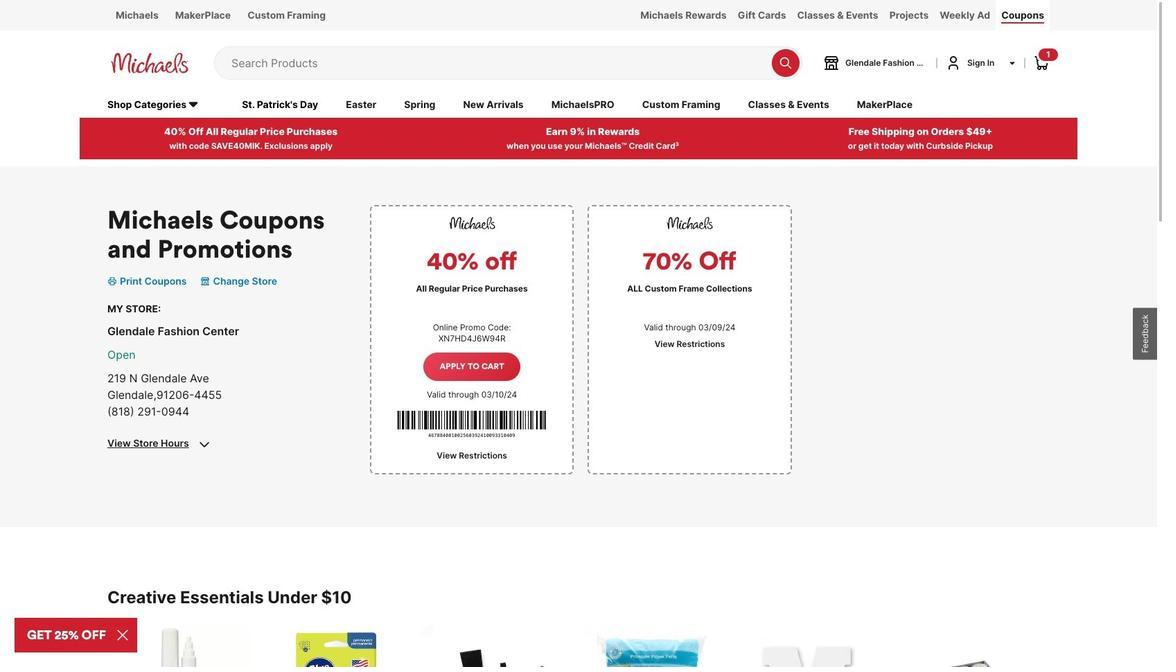 Task type: vqa. For each thing, say whether or not it's contained in the screenshot.
tabler icon
yes



Task type: locate. For each thing, give the bounding box(es) containing it.
marvy® uchida chisel tip bistro chalk marker image
[[107, 624, 251, 667]]

basic elements™ white 6-hour unscented tealights by ashland® image
[[894, 624, 1038, 667]]

tabler image
[[196, 436, 213, 453]]

glue dots® mini dots™ image
[[265, 624, 408, 667]]



Task type: describe. For each thing, give the bounding box(es) containing it.
search button image
[[779, 56, 793, 70]]

Search Input field
[[231, 47, 765, 79]]

premium pillow form by loops & threads™ image
[[579, 624, 723, 667]]

foam brush variety 25 piece set by craft smart® image
[[422, 624, 566, 667]]

13" white wood letter by make market® image
[[737, 624, 880, 667]]



